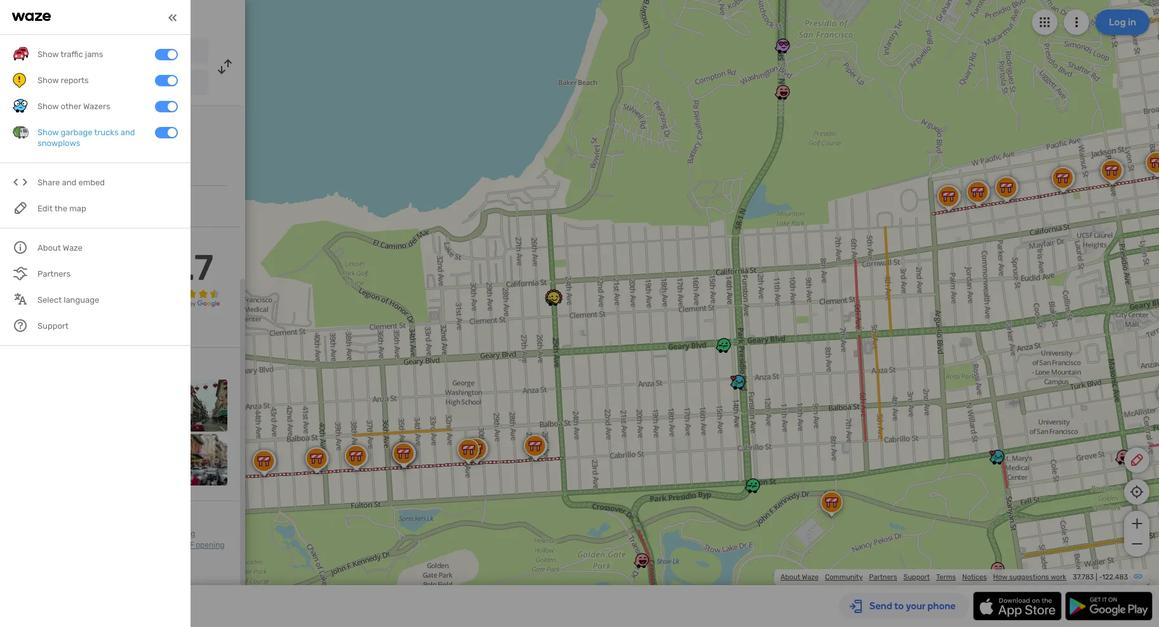 Task type: describe. For each thing, give the bounding box(es) containing it.
0 vertical spatial ca,
[[149, 79, 161, 88]]

1 vertical spatial san
[[96, 79, 109, 88]]

community link
[[826, 574, 863, 582]]

0 vertical spatial chinatown
[[46, 78, 91, 89]]

image 4 of chinatown, sf image
[[176, 380, 228, 432]]

5 4 3 2 1
[[13, 254, 18, 305]]

122.483
[[1103, 574, 1129, 582]]

0 horizontal spatial ca,
[[75, 126, 89, 137]]

americanchinatown.com
[[38, 201, 141, 212]]

how
[[994, 574, 1008, 582]]

0 horizontal spatial san
[[13, 126, 29, 137]]

support link
[[904, 574, 931, 582]]

embed
[[78, 178, 105, 188]]

opening
[[196, 542, 225, 550]]

notices
[[963, 574, 988, 582]]

community
[[826, 574, 863, 582]]

work
[[1051, 574, 1067, 582]]

waze
[[803, 574, 819, 582]]

directions inside chinatown, sf driving directions
[[13, 542, 48, 550]]

zoom out image
[[1130, 537, 1146, 552]]

4
[[13, 264, 18, 275]]

driving
[[171, 530, 195, 539]]

0 horizontal spatial francisco,
[[31, 126, 73, 137]]

driving directions
[[76, 10, 169, 24]]

francisco
[[64, 46, 105, 57]]

37.783 | -122.483
[[1074, 574, 1129, 582]]

3
[[13, 274, 18, 285]]

0 vertical spatial chinatown san francisco, ca, usa
[[46, 78, 178, 89]]

partners
[[870, 574, 898, 582]]

sf for driving
[[160, 530, 169, 539]]

terms link
[[937, 574, 957, 582]]

0 vertical spatial usa
[[163, 79, 178, 88]]

chinatown, sf opening hours link
[[13, 542, 225, 562]]

driving
[[76, 10, 114, 24]]

pencil image
[[1130, 453, 1145, 468]]

reviews
[[38, 325, 69, 336]]

2
[[13, 284, 18, 295]]

chinatown, sf opening hours
[[13, 542, 225, 562]]

5
[[13, 254, 18, 264]]

computer image
[[13, 199, 28, 214]]

1
[[13, 295, 17, 305]]

review summary
[[13, 237, 83, 248]]



Task type: vqa. For each thing, say whether or not it's contained in the screenshot.
Community
yes



Task type: locate. For each thing, give the bounding box(es) containing it.
chinatown down san francisco
[[46, 78, 91, 89]]

chinatown, for opening
[[143, 542, 183, 550]]

0 horizontal spatial directions
[[13, 542, 48, 550]]

chinatown san francisco, ca, usa down san francisco button
[[46, 78, 178, 89]]

directions up san francisco button
[[117, 10, 169, 24]]

1 vertical spatial chinatown san francisco, ca, usa
[[13, 109, 109, 137]]

share
[[38, 178, 60, 188]]

ca, down san francisco button
[[149, 79, 161, 88]]

ca,
[[149, 79, 161, 88], [75, 126, 89, 137]]

americanchinatown.com link
[[38, 201, 141, 212]]

1 vertical spatial francisco,
[[31, 126, 73, 137]]

|
[[1097, 574, 1098, 582]]

chinatown, up chinatown, sf opening hours
[[118, 530, 158, 539]]

1 vertical spatial usa
[[92, 126, 109, 137]]

san inside button
[[46, 46, 62, 57]]

support
[[904, 574, 931, 582]]

0 vertical spatial francisco,
[[111, 79, 147, 88]]

chinatown, down driving
[[143, 542, 183, 550]]

usa
[[163, 79, 178, 88], [92, 126, 109, 137]]

about
[[781, 574, 801, 582]]

code image
[[13, 175, 29, 191]]

hours
[[13, 553, 33, 562]]

1 vertical spatial chinatown,
[[143, 542, 183, 550]]

location image
[[13, 75, 28, 90]]

partners link
[[870, 574, 898, 582]]

-
[[1100, 574, 1103, 582]]

link image
[[1134, 572, 1144, 582]]

sf for opening
[[185, 542, 194, 550]]

chinatown, sf driving directions link
[[13, 530, 195, 550]]

francisco, down san francisco button
[[111, 79, 147, 88]]

francisco,
[[111, 79, 147, 88], [31, 126, 73, 137]]

1 vertical spatial ca,
[[75, 126, 89, 137]]

san down francisco
[[96, 79, 109, 88]]

0 horizontal spatial sf
[[160, 530, 169, 539]]

terms
[[937, 574, 957, 582]]

chinatown san francisco, ca, usa down location image
[[13, 109, 109, 137]]

chinatown, inside chinatown, sf driving directions
[[118, 530, 158, 539]]

san left francisco
[[46, 46, 62, 57]]

ca, up embed
[[75, 126, 89, 137]]

37.783
[[1074, 574, 1095, 582]]

francisco, up share
[[31, 126, 73, 137]]

zoom in image
[[1130, 517, 1146, 532]]

current location image
[[13, 43, 28, 58]]

1 vertical spatial chinatown
[[13, 109, 80, 125]]

2 horizontal spatial san
[[96, 79, 109, 88]]

how suggestions work link
[[994, 574, 1067, 582]]

0 vertical spatial directions
[[117, 10, 169, 24]]

1 horizontal spatial ca,
[[149, 79, 161, 88]]

about waze link
[[781, 574, 819, 582]]

san down location image
[[13, 126, 29, 137]]

1 horizontal spatial usa
[[163, 79, 178, 88]]

1 horizontal spatial directions
[[117, 10, 169, 24]]

0 vertical spatial sf
[[160, 530, 169, 539]]

sf inside chinatown, sf opening hours
[[185, 542, 194, 550]]

0 vertical spatial chinatown,
[[118, 530, 158, 539]]

san francisco
[[46, 46, 105, 57]]

image 8 of chinatown, sf image
[[176, 434, 228, 486]]

chinatown san francisco, ca, usa
[[46, 78, 178, 89], [13, 109, 109, 137]]

usa down san francisco button
[[163, 79, 178, 88]]

0 horizontal spatial usa
[[92, 126, 109, 137]]

2 vertical spatial san
[[13, 126, 29, 137]]

0 vertical spatial san
[[46, 46, 62, 57]]

sf inside chinatown, sf driving directions
[[160, 530, 169, 539]]

sf down driving
[[185, 542, 194, 550]]

4.7
[[163, 247, 214, 289]]

suggestions
[[1010, 574, 1050, 582]]

chinatown, for driving
[[118, 530, 158, 539]]

show
[[13, 325, 36, 336]]

chinatown,
[[118, 530, 158, 539], [143, 542, 183, 550]]

1 horizontal spatial francisco,
[[111, 79, 147, 88]]

san francisco button
[[37, 38, 208, 64]]

chinatown down location image
[[13, 109, 80, 125]]

summary
[[44, 237, 83, 248]]

directions
[[117, 10, 169, 24], [13, 542, 48, 550]]

sf left driving
[[160, 530, 169, 539]]

san
[[46, 46, 62, 57], [96, 79, 109, 88], [13, 126, 29, 137]]

1 vertical spatial directions
[[13, 542, 48, 550]]

1 horizontal spatial san
[[46, 46, 62, 57]]

review
[[13, 237, 42, 248]]

chinatown, sf driving directions
[[13, 530, 195, 550]]

share and embed
[[38, 178, 105, 188]]

sf
[[160, 530, 169, 539], [185, 542, 194, 550]]

chinatown
[[46, 78, 91, 89], [13, 109, 80, 125]]

about waze community partners support terms notices how suggestions work
[[781, 574, 1067, 582]]

directions up hours
[[13, 542, 48, 550]]

chinatown, inside chinatown, sf opening hours
[[143, 542, 183, 550]]

show reviews
[[13, 325, 69, 336]]

1 horizontal spatial sf
[[185, 542, 194, 550]]

usa up share and embed link
[[92, 126, 109, 137]]

and
[[62, 178, 76, 188]]

share and embed link
[[13, 170, 178, 196]]

notices link
[[963, 574, 988, 582]]

1 vertical spatial sf
[[185, 542, 194, 550]]



